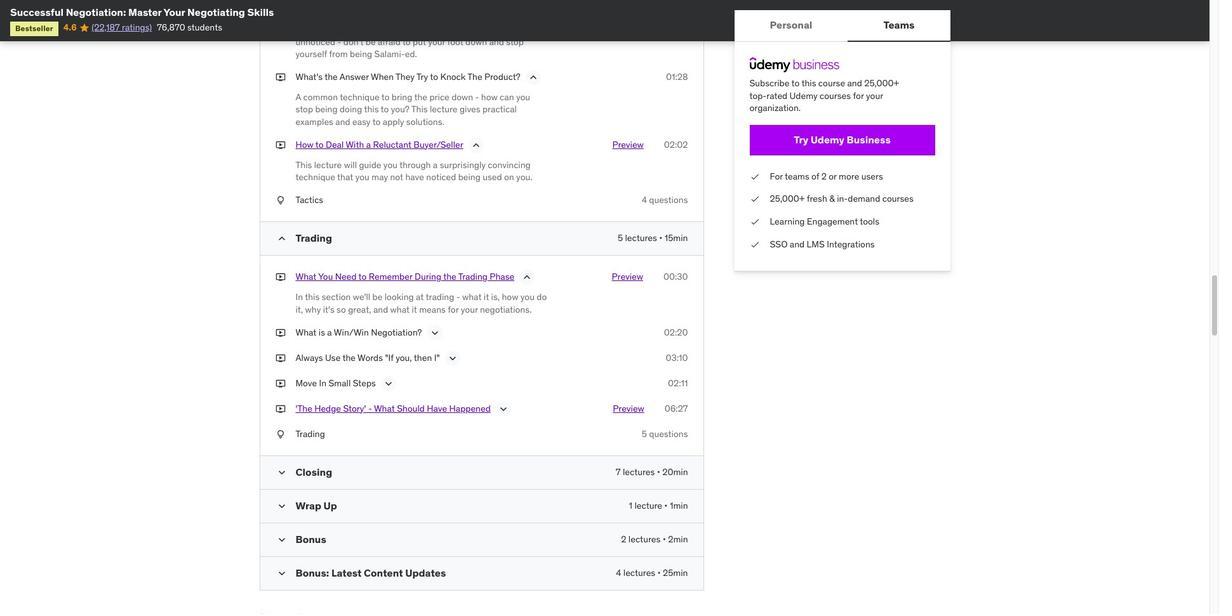 Task type: describe. For each thing, give the bounding box(es) containing it.
what you need to remember during the trading phase
[[296, 271, 514, 283]]

1 vertical spatial try
[[794, 133, 808, 146]]

section
[[322, 292, 351, 303]]

for
[[770, 171, 783, 182]]

move in small steps
[[296, 378, 376, 389]]

have
[[405, 172, 424, 183]]

xsmall image left what's
[[275, 71, 285, 83]]

a common technique to bring the price down - how can you stop being doing this to you? this lecture gives practical examples and easy to apply solutions.
[[296, 91, 530, 128]]

1
[[629, 500, 632, 512]]

personal
[[770, 19, 812, 31]]

xsmall image left "tactics"
[[275, 194, 285, 207]]

latest
[[331, 567, 362, 580]]

02:11
[[668, 378, 688, 389]]

demand
[[848, 193, 880, 205]]

- up the from
[[337, 36, 341, 47]]

4 for 4 lectures • 25min
[[616, 568, 621, 579]]

always use the words "if you, then i"
[[296, 352, 440, 364]]

for teams of 2 or more users
[[770, 171, 883, 182]]

00:30
[[664, 271, 688, 283]]

show lecture description image for preview
[[497, 403, 510, 416]]

what inside button
[[374, 403, 395, 414]]

business
[[847, 133, 891, 146]]

02:02
[[664, 139, 688, 150]]

what is a win/win negotiation?
[[296, 327, 422, 338]]

try udemy business link
[[750, 125, 935, 155]]

fresh
[[807, 193, 827, 205]]

tab list containing personal
[[734, 10, 950, 42]]

you inside a common technique to bring the price down - how can you stop being doing this to you? this lecture gives practical examples and easy to apply solutions.
[[516, 91, 530, 103]]

to right easy
[[373, 116, 381, 128]]

tactic
[[388, 23, 411, 35]]

4.6
[[63, 22, 77, 33]]

(22,187 ratings)
[[92, 22, 152, 33]]

xsmall image left sso
[[750, 238, 760, 251]]

content
[[364, 567, 403, 580]]

udemy inside subscribe to this course and 25,000+ top‑rated udemy courses for your organization.
[[790, 90, 818, 101]]

technique inside this lecture will guide you through a surprisingly convincing technique that you may not have noticed being used on you.
[[296, 172, 335, 183]]

for inside in this section we'll be looking at trading - what it is, how you do it, why it's so great, and what it means for your negotiations.
[[448, 304, 459, 316]]

salami.
[[339, 23, 368, 35]]

being inside a common technique to bring the price down - how can you stop being doing this to you? this lecture gives practical examples and easy to apply solutions.
[[315, 104, 338, 115]]

unnoticed
[[296, 36, 335, 47]]

trading inside button
[[458, 271, 488, 283]]

show lecture description image for always use the words "if you, then i"
[[446, 352, 459, 365]]

your inside subscribe to this course and 25,000+ top‑rated udemy courses for your organization.
[[866, 90, 883, 101]]

20min
[[662, 467, 688, 478]]

personal button
[[734, 10, 848, 41]]

or
[[829, 171, 837, 182]]

apply
[[383, 116, 404, 128]]

25,000+ fresh & in-demand courses
[[770, 193, 914, 205]]

win/win
[[334, 327, 369, 338]]

preview for 02:02
[[612, 139, 644, 150]]

often
[[496, 23, 517, 35]]

story'
[[343, 403, 366, 414]]

you.
[[516, 172, 533, 183]]

is,
[[491, 292, 500, 303]]

skills
[[247, 6, 274, 18]]

happened
[[449, 403, 491, 414]]

what's the answer when they try to knock the product?
[[296, 71, 521, 82]]

questions for 4 questions
[[649, 194, 688, 206]]

the right what's
[[325, 71, 338, 82]]

engagement
[[807, 216, 858, 227]]

afraid
[[378, 36, 401, 47]]

- inside 'the hedge story' - what should have happened button
[[368, 403, 372, 414]]

that
[[337, 172, 353, 183]]

knock
[[440, 71, 466, 82]]

to inside button
[[359, 271, 367, 283]]

bring
[[392, 91, 412, 103]]

show lecture description image for 02:20
[[428, 327, 441, 339]]

this inside in this section we'll be looking at trading - what it is, how you do it, why it's so great, and what it means for your negotiations.
[[305, 292, 320, 303]]

questions for 5 questions
[[649, 428, 688, 440]]

your inside next - the salami. this tactic is very common, and often goes unnoticed - don't be afraid to put your foot down and stop yourself from being salami-ed.
[[428, 36, 445, 47]]

noticed
[[426, 172, 456, 183]]

closing
[[296, 466, 332, 479]]

you inside in this section we'll be looking at trading - what it is, how you do it, why it's so great, and what it means for your negotiations.
[[521, 292, 535, 303]]

may
[[372, 172, 388, 183]]

xsmall image for preview
[[275, 139, 285, 151]]

5 for 5 questions
[[642, 428, 647, 440]]

lectures for bonus
[[629, 534, 661, 546]]

the inside a common technique to bring the price down - how can you stop being doing this to you? this lecture gives practical examples and easy to apply solutions.
[[414, 91, 427, 103]]

small image for closing
[[275, 467, 288, 480]]

4 lectures • 25min
[[616, 568, 688, 579]]

small image for bonus
[[275, 534, 288, 547]]

be inside in this section we'll be looking at trading - what it is, how you do it, why it's so great, and what it means for your negotiations.
[[372, 292, 382, 303]]

negotiation?
[[371, 327, 422, 338]]

be inside next - the salami. this tactic is very common, and often goes unnoticed - don't be afraid to put your foot down and stop yourself from being salami-ed.
[[366, 36, 376, 47]]

and right sso
[[790, 238, 805, 250]]

1 horizontal spatial it
[[484, 292, 489, 303]]

a inside button
[[366, 139, 371, 150]]

1 vertical spatial udemy
[[811, 133, 845, 146]]

'the hedge story' - what should have happened
[[296, 403, 491, 414]]

what you need to remember during the trading phase button
[[296, 271, 514, 287]]

1 horizontal spatial 2
[[822, 171, 827, 182]]

bonus
[[296, 533, 326, 546]]

so
[[337, 304, 346, 316]]

down inside next - the salami. this tactic is very common, and often goes unnoticed - don't be afraid to put your foot down and stop yourself from being salami-ed.
[[466, 36, 487, 47]]

don't
[[343, 36, 364, 47]]

stop inside next - the salami. this tactic is very common, and often goes unnoticed - don't be afraid to put your foot down and stop yourself from being salami-ed.
[[506, 36, 524, 47]]

gives
[[460, 104, 480, 115]]

deal
[[326, 139, 344, 150]]

1 horizontal spatial what
[[462, 292, 482, 303]]

xsmall image left always
[[275, 352, 285, 365]]

small image for wrap up
[[275, 500, 288, 513]]

students
[[187, 22, 222, 33]]

very
[[421, 23, 438, 35]]

used
[[483, 172, 502, 183]]

0 horizontal spatial a
[[327, 327, 332, 338]]

how inside a common technique to bring the price down - how can you stop being doing this to you? this lecture gives practical examples and easy to apply solutions.
[[481, 91, 498, 103]]

learning engagement tools
[[770, 216, 880, 227]]

• for bonus
[[663, 534, 666, 546]]

7 lectures • 20min
[[616, 467, 688, 478]]

yourself
[[296, 48, 327, 60]]

xsmall image for 5 questions
[[275, 428, 285, 441]]

0 horizontal spatial try
[[417, 71, 428, 82]]

a
[[296, 91, 301, 103]]

4 questions
[[642, 194, 688, 206]]

ed.
[[405, 48, 417, 60]]

in this section we'll be looking at trading - what it is, how you do it, why it's so great, and what it means for your negotiations.
[[296, 292, 547, 316]]

have
[[427, 403, 447, 414]]

when
[[371, 71, 394, 82]]

examples
[[296, 116, 333, 128]]

preview for 00:30
[[612, 271, 643, 283]]

this inside next - the salami. this tactic is very common, and often goes unnoticed - don't be afraid to put your foot down and stop yourself from being salami-ed.
[[370, 23, 386, 35]]

02:20
[[664, 327, 688, 338]]

need
[[335, 271, 357, 283]]

4 xsmall image from the top
[[275, 403, 285, 415]]

hide lecture description image for how to deal with a reluctant buyer/seller
[[470, 139, 482, 151]]

why
[[305, 304, 321, 316]]

this inside a common technique to bring the price down - how can you stop being doing this to you? this lecture gives practical examples and easy to apply solutions.
[[364, 104, 379, 115]]

it,
[[296, 304, 303, 316]]

small image for trading
[[275, 233, 288, 245]]

• for closing
[[657, 467, 660, 478]]

you up not
[[383, 159, 398, 171]]

and inside a common technique to bring the price down - how can you stop being doing this to you? this lecture gives practical examples and easy to apply solutions.
[[335, 116, 350, 128]]

lecture for this lecture will guide you through a surprisingly convincing technique that you may not have noticed being used on you.
[[314, 159, 342, 171]]

teams button
[[848, 10, 950, 41]]

to inside subscribe to this course and 25,000+ top‑rated udemy courses for your organization.
[[792, 77, 800, 89]]

always
[[296, 352, 323, 364]]

wrap
[[296, 500, 321, 513]]

this lecture will guide you through a surprisingly convincing technique that you may not have noticed being used on you.
[[296, 159, 533, 183]]

xsmall image left you
[[275, 271, 285, 284]]

small image for bonus: latest content updates
[[275, 568, 288, 580]]

how to deal with a reluctant buyer/seller button
[[296, 139, 463, 154]]

5 lectures • 15min
[[618, 233, 688, 244]]

convincing
[[488, 159, 531, 171]]

foot
[[447, 36, 463, 47]]

and inside subscribe to this course and 25,000+ top‑rated udemy courses for your organization.
[[847, 77, 862, 89]]

this inside this lecture will guide you through a surprisingly convincing technique that you may not have noticed being used on you.
[[296, 159, 312, 171]]

03:10
[[666, 352, 688, 364]]

what for what you need to remember during the trading phase
[[296, 271, 317, 283]]



Task type: locate. For each thing, give the bounding box(es) containing it.
what
[[296, 271, 317, 283], [296, 327, 317, 338], [374, 403, 395, 414]]

1 vertical spatial 5
[[642, 428, 647, 440]]

1 vertical spatial this
[[411, 104, 428, 115]]

show lecture description image right i"
[[446, 352, 459, 365]]

1 lecture • 1min
[[629, 500, 688, 512]]

1 vertical spatial technique
[[296, 172, 335, 183]]

it left is,
[[484, 292, 489, 303]]

surprisingly
[[440, 159, 486, 171]]

for inside subscribe to this course and 25,000+ top‑rated udemy courses for your organization.
[[853, 90, 864, 101]]

• left 1min
[[664, 500, 668, 512]]

hide lecture description image right phase
[[521, 271, 534, 284]]

down up gives
[[452, 91, 473, 103]]

4 for 4 questions
[[642, 194, 647, 206]]

words
[[358, 352, 383, 364]]

the right 'use'
[[343, 352, 356, 364]]

lectures left 15min
[[625, 233, 657, 244]]

3 xsmall image from the top
[[275, 378, 285, 390]]

trading for 5 questions
[[296, 428, 325, 440]]

1 vertical spatial lecture
[[314, 159, 342, 171]]

to left bring
[[381, 91, 390, 103]]

2 horizontal spatial lecture
[[635, 500, 662, 512]]

steps
[[353, 378, 376, 389]]

2 up 4 lectures • 25min on the right bottom of page
[[621, 534, 626, 546]]

1 horizontal spatial try
[[794, 133, 808, 146]]

- right the story' in the bottom left of the page
[[368, 403, 372, 414]]

this inside a common technique to bring the price down - how can you stop being doing this to you? this lecture gives practical examples and easy to apply solutions.
[[411, 104, 428, 115]]

how inside in this section we'll be looking at trading - what it is, how you do it, why it's so great, and what it means for your negotiations.
[[502, 292, 518, 303]]

1 horizontal spatial 5
[[642, 428, 647, 440]]

1 vertical spatial being
[[315, 104, 338, 115]]

be
[[366, 36, 376, 47], [372, 292, 382, 303]]

3 small image from the top
[[275, 568, 288, 580]]

0 vertical spatial is
[[413, 23, 419, 35]]

• left 2min
[[663, 534, 666, 546]]

you right can
[[516, 91, 530, 103]]

1 horizontal spatial your
[[461, 304, 478, 316]]

trading for 5 lectures
[[296, 232, 332, 245]]

1 horizontal spatial for
[[853, 90, 864, 101]]

1 xsmall image from the top
[[275, 139, 285, 151]]

0 vertical spatial small image
[[275, 233, 288, 245]]

the up unnoticed
[[322, 23, 337, 35]]

looking
[[385, 292, 414, 303]]

easy
[[352, 116, 371, 128]]

organization.
[[750, 102, 801, 114]]

0 vertical spatial trading
[[296, 232, 332, 245]]

lectures for trading
[[625, 233, 657, 244]]

• for bonus: latest content updates
[[658, 568, 661, 579]]

0 horizontal spatial 2
[[621, 534, 626, 546]]

2 vertical spatial lecture
[[635, 500, 662, 512]]

udemy business image
[[750, 57, 839, 72]]

this up solutions.
[[411, 104, 428, 115]]

to inside next - the salami. this tactic is very common, and often goes unnoticed - don't be afraid to put your foot down and stop yourself from being salami-ed.
[[403, 36, 411, 47]]

2min
[[668, 534, 688, 546]]

0 vertical spatial questions
[[649, 194, 688, 206]]

small image left bonus:
[[275, 568, 288, 580]]

2 small image from the top
[[275, 534, 288, 547]]

- inside a common technique to bring the price down - how can you stop being doing this to you? this lecture gives practical examples and easy to apply solutions.
[[475, 91, 479, 103]]

2 xsmall image from the top
[[275, 327, 285, 339]]

teams
[[884, 19, 915, 31]]

1 vertical spatial courses
[[883, 193, 914, 205]]

lecture down price
[[430, 104, 458, 115]]

1 horizontal spatial a
[[366, 139, 371, 150]]

you left do
[[521, 292, 535, 303]]

is down it's
[[319, 327, 325, 338]]

what left you
[[296, 271, 317, 283]]

0 horizontal spatial what
[[390, 304, 410, 316]]

will
[[344, 159, 357, 171]]

1 vertical spatial this
[[364, 104, 379, 115]]

hedge
[[314, 403, 341, 414]]

0 vertical spatial down
[[466, 36, 487, 47]]

lectures left 25min
[[623, 568, 655, 579]]

2 right the of
[[822, 171, 827, 182]]

1 vertical spatial it
[[412, 304, 417, 316]]

this inside subscribe to this course and 25,000+ top‑rated udemy courses for your organization.
[[802, 77, 816, 89]]

1 horizontal spatial this
[[364, 104, 379, 115]]

25,000+ up the learning
[[770, 193, 805, 205]]

xsmall image
[[275, 139, 285, 151], [275, 327, 285, 339], [275, 378, 285, 390], [275, 403, 285, 415], [275, 428, 285, 441]]

next - the salami. this tactic is very common, and often goes unnoticed - don't be afraid to put your foot down and stop yourself from being salami-ed.
[[296, 23, 538, 60]]

1 small image from the top
[[275, 233, 288, 245]]

this up easy
[[364, 104, 379, 115]]

0 vertical spatial what
[[296, 271, 317, 283]]

your up business
[[866, 90, 883, 101]]

to inside button
[[315, 139, 324, 150]]

0 horizontal spatial in
[[296, 292, 303, 303]]

the right 'during'
[[443, 271, 456, 283]]

lecture right 1
[[635, 500, 662, 512]]

can
[[500, 91, 514, 103]]

1 vertical spatial 25,000+
[[770, 193, 805, 205]]

lecture for 1 lecture • 1min
[[635, 500, 662, 512]]

this down "how"
[[296, 159, 312, 171]]

'the hedge story' - what should have happened button
[[296, 403, 491, 418]]

1 vertical spatial the
[[468, 71, 482, 82]]

through
[[400, 159, 431, 171]]

0 horizontal spatial show lecture description image
[[382, 378, 395, 390]]

udemy up organization.
[[790, 90, 818, 101]]

being inside this lecture will guide you through a surprisingly convincing technique that you may not have noticed being used on you.
[[458, 172, 481, 183]]

0 horizontal spatial your
[[428, 36, 445, 47]]

1 vertical spatial show lecture description image
[[497, 403, 510, 416]]

negotiating
[[187, 6, 245, 18]]

is up put
[[413, 23, 419, 35]]

reluctant
[[373, 139, 411, 150]]

show lecture description image right steps
[[382, 378, 395, 390]]

2 horizontal spatial a
[[433, 159, 438, 171]]

questions down 06:27
[[649, 428, 688, 440]]

0 vertical spatial hide lecture description image
[[470, 139, 482, 151]]

try udemy business
[[794, 133, 891, 146]]

for down trading
[[448, 304, 459, 316]]

product?
[[485, 71, 521, 82]]

you?
[[391, 104, 409, 115]]

-
[[316, 23, 320, 35], [337, 36, 341, 47], [475, 91, 479, 103], [456, 292, 460, 303], [368, 403, 372, 414]]

lectures left 2min
[[629, 534, 661, 546]]

technique up doing
[[340, 91, 380, 103]]

the inside next - the salami. this tactic is very common, and often goes unnoticed - don't be afraid to put your foot down and stop yourself from being salami-ed.
[[322, 23, 337, 35]]

bonus:
[[296, 567, 329, 580]]

06:27
[[665, 403, 688, 414]]

1 vertical spatial 4
[[616, 568, 621, 579]]

your inside in this section we'll be looking at trading - what it is, how you do it, why it's so great, and what it means for your negotiations.
[[461, 304, 478, 316]]

0 vertical spatial this
[[370, 23, 386, 35]]

25min
[[663, 568, 688, 579]]

xsmall image left fresh
[[750, 193, 760, 206]]

lecture inside a common technique to bring the price down - how can you stop being doing this to you? this lecture gives practical examples and easy to apply solutions.
[[430, 104, 458, 115]]

and down doing
[[335, 116, 350, 128]]

common
[[303, 91, 338, 103]]

5 left 15min
[[618, 233, 623, 244]]

being inside next - the salami. this tactic is very common, and often goes unnoticed - don't be afraid to put your foot down and stop yourself from being salami-ed.
[[350, 48, 372, 60]]

technique up "tactics"
[[296, 172, 335, 183]]

- up unnoticed
[[316, 23, 320, 35]]

common,
[[440, 23, 477, 35]]

you,
[[396, 352, 412, 364]]

0 horizontal spatial 5
[[618, 233, 623, 244]]

what down looking
[[390, 304, 410, 316]]

25,000+ right "course"
[[864, 77, 899, 89]]

the right knock
[[468, 71, 482, 82]]

how
[[296, 139, 314, 150]]

0 horizontal spatial technique
[[296, 172, 335, 183]]

the
[[325, 71, 338, 82], [414, 91, 427, 103], [443, 271, 456, 283], [343, 352, 356, 364]]

bonus: latest content updates
[[296, 567, 446, 580]]

tab list
[[734, 10, 950, 42]]

2 vertical spatial what
[[374, 403, 395, 414]]

1 horizontal spatial courses
[[883, 193, 914, 205]]

- right trading
[[456, 292, 460, 303]]

price
[[430, 91, 449, 103]]

1 vertical spatial be
[[372, 292, 382, 303]]

2 vertical spatial small image
[[275, 568, 288, 580]]

1 vertical spatial down
[[452, 91, 473, 103]]

0 horizontal spatial how
[[481, 91, 498, 103]]

(22,187
[[92, 22, 120, 33]]

and right great,
[[373, 304, 388, 316]]

in right move
[[319, 378, 326, 389]]

what for what is a win/win negotiation?
[[296, 327, 317, 338]]

small image
[[275, 233, 288, 245], [275, 534, 288, 547]]

the
[[322, 23, 337, 35], [468, 71, 482, 82]]

lecture inside this lecture will guide you through a surprisingly convincing technique that you may not have noticed being used on you.
[[314, 159, 342, 171]]

negotiation:
[[66, 6, 126, 18]]

sso and lms integrations
[[770, 238, 875, 250]]

try up teams
[[794, 133, 808, 146]]

in inside in this section we'll be looking at trading - what it is, how you do it, why it's so great, and what it means for your negotiations.
[[296, 292, 303, 303]]

how up negotiations.
[[502, 292, 518, 303]]

2 horizontal spatial this
[[411, 104, 428, 115]]

5 up 7 lectures • 20min
[[642, 428, 647, 440]]

lectures right '7'
[[623, 467, 655, 478]]

xsmall image left for
[[750, 171, 760, 183]]

negotiations.
[[480, 304, 532, 316]]

trading
[[296, 232, 332, 245], [458, 271, 488, 283], [296, 428, 325, 440]]

0 horizontal spatial this
[[296, 159, 312, 171]]

0 vertical spatial lecture
[[430, 104, 458, 115]]

4 down the "2 lectures • 2min"
[[616, 568, 621, 579]]

what left is,
[[462, 292, 482, 303]]

master
[[128, 6, 162, 18]]

1 horizontal spatial is
[[413, 23, 419, 35]]

not
[[390, 172, 403, 183]]

being down don't
[[350, 48, 372, 60]]

1 vertical spatial questions
[[649, 428, 688, 440]]

of
[[812, 171, 819, 182]]

successful negotiation: master your negotiating skills
[[10, 6, 274, 18]]

the inside button
[[443, 271, 456, 283]]

how up practical
[[481, 91, 498, 103]]

1 vertical spatial what
[[296, 327, 317, 338]]

1 horizontal spatial show lecture description image
[[497, 403, 510, 416]]

preview up 5 questions
[[613, 403, 644, 414]]

2 vertical spatial your
[[461, 304, 478, 316]]

1 horizontal spatial stop
[[506, 36, 524, 47]]

25,000+
[[864, 77, 899, 89], [770, 193, 805, 205]]

what inside button
[[296, 271, 317, 283]]

down right foot on the top left
[[466, 36, 487, 47]]

this up why
[[305, 292, 320, 303]]

use
[[325, 352, 341, 364]]

1 vertical spatial a
[[433, 159, 438, 171]]

1 vertical spatial show lecture description image
[[382, 378, 395, 390]]

be right the we'll
[[372, 292, 382, 303]]

stop
[[506, 36, 524, 47], [296, 104, 313, 115]]

1 vertical spatial is
[[319, 327, 325, 338]]

0 vertical spatial your
[[428, 36, 445, 47]]

1 horizontal spatial in
[[319, 378, 326, 389]]

hide lecture description image for what you need to remember during the trading phase
[[521, 271, 534, 284]]

do
[[537, 292, 547, 303]]

they
[[396, 71, 415, 82]]

show lecture description image
[[446, 352, 459, 365], [382, 378, 395, 390]]

xsmall image for 02:11
[[275, 378, 285, 390]]

the left price
[[414, 91, 427, 103]]

is inside next - the salami. this tactic is very common, and often goes unnoticed - don't be afraid to put your foot down and stop yourself from being salami-ed.
[[413, 23, 419, 35]]

to down udemy business 'image'
[[792, 77, 800, 89]]

1 vertical spatial 2
[[621, 534, 626, 546]]

• for wrap up
[[664, 500, 668, 512]]

and right "course"
[[847, 77, 862, 89]]

then
[[414, 352, 432, 364]]

down
[[466, 36, 487, 47], [452, 91, 473, 103]]

being down common
[[315, 104, 338, 115]]

it down at
[[412, 304, 417, 316]]

1 horizontal spatial the
[[468, 71, 482, 82]]

0 horizontal spatial show lecture description image
[[428, 327, 441, 339]]

1 horizontal spatial lecture
[[430, 104, 458, 115]]

a right with
[[366, 139, 371, 150]]

preview left 02:02 on the top of page
[[612, 139, 644, 150]]

2 questions from the top
[[649, 428, 688, 440]]

remember
[[369, 271, 412, 283]]

courses down "course"
[[820, 90, 851, 101]]

salami-
[[374, 48, 405, 60]]

small image left wrap
[[275, 500, 288, 513]]

a left win/win
[[327, 327, 332, 338]]

from
[[329, 48, 348, 60]]

at
[[416, 292, 424, 303]]

'the
[[296, 403, 312, 414]]

0 vertical spatial this
[[802, 77, 816, 89]]

top‑rated
[[750, 90, 788, 101]]

• for trading
[[659, 233, 663, 244]]

is
[[413, 23, 419, 35], [319, 327, 325, 338]]

integrations
[[827, 238, 875, 250]]

courses
[[820, 90, 851, 101], [883, 193, 914, 205]]

2 horizontal spatial your
[[866, 90, 883, 101]]

i"
[[434, 352, 440, 364]]

and left often
[[479, 23, 494, 35]]

0 vertical spatial 2
[[822, 171, 827, 182]]

and down often
[[489, 36, 504, 47]]

up
[[324, 500, 337, 513]]

0 vertical spatial try
[[417, 71, 428, 82]]

subscribe to this course and 25,000+ top‑rated udemy courses for your organization.
[[750, 77, 899, 114]]

0 horizontal spatial this
[[305, 292, 320, 303]]

for up business
[[853, 90, 864, 101]]

1 vertical spatial small image
[[275, 500, 288, 513]]

show lecture description image right happened
[[497, 403, 510, 416]]

2 vertical spatial trading
[[296, 428, 325, 440]]

0 vertical spatial how
[[481, 91, 498, 103]]

1 vertical spatial your
[[866, 90, 883, 101]]

stop inside a common technique to bring the price down - how can you stop being doing this to you? this lecture gives practical examples and easy to apply solutions.
[[296, 104, 313, 115]]

to left put
[[403, 36, 411, 47]]

show lecture description image
[[428, 327, 441, 339], [497, 403, 510, 416]]

5 xsmall image from the top
[[275, 428, 285, 441]]

in up it,
[[296, 292, 303, 303]]

2 vertical spatial this
[[296, 159, 312, 171]]

to up apply at top left
[[381, 104, 389, 115]]

courses right demand
[[883, 193, 914, 205]]

preview down 5 lectures • 15min
[[612, 271, 643, 283]]

0 horizontal spatial it
[[412, 304, 417, 316]]

0 vertical spatial it
[[484, 292, 489, 303]]

0 horizontal spatial stop
[[296, 104, 313, 115]]

show lecture description image for move in small steps
[[382, 378, 395, 390]]

it's
[[323, 304, 335, 316]]

successful
[[10, 6, 64, 18]]

trading left phase
[[458, 271, 488, 283]]

xsmall image
[[275, 71, 285, 83], [750, 171, 760, 183], [750, 193, 760, 206], [275, 194, 285, 207], [750, 216, 760, 228], [750, 238, 760, 251], [275, 271, 285, 284], [275, 352, 285, 365]]

trading down 'the
[[296, 428, 325, 440]]

small image left closing
[[275, 467, 288, 480]]

you down "guide"
[[355, 172, 370, 183]]

and inside in this section we'll be looking at trading - what it is, how you do it, why it's so great, and what it means for your negotiations.
[[373, 304, 388, 316]]

1 horizontal spatial being
[[350, 48, 372, 60]]

1 horizontal spatial 4
[[642, 194, 647, 206]]

0 horizontal spatial 25,000+
[[770, 193, 805, 205]]

hide lecture description image up surprisingly
[[470, 139, 482, 151]]

0 vertical spatial the
[[322, 23, 337, 35]]

2 vertical spatial a
[[327, 327, 332, 338]]

this up afraid
[[370, 23, 386, 35]]

lms
[[807, 238, 825, 250]]

hide lecture description image
[[470, 139, 482, 151], [521, 271, 534, 284]]

1 vertical spatial for
[[448, 304, 459, 316]]

trading
[[426, 292, 454, 303]]

01:28
[[666, 71, 688, 82]]

xsmall image left the learning
[[750, 216, 760, 228]]

to left knock
[[430, 71, 438, 82]]

7
[[616, 467, 621, 478]]

1 vertical spatial stop
[[296, 104, 313, 115]]

stop down often
[[506, 36, 524, 47]]

• left 15min
[[659, 233, 663, 244]]

0 horizontal spatial is
[[319, 327, 325, 338]]

0 vertical spatial show lecture description image
[[428, 327, 441, 339]]

0 vertical spatial a
[[366, 139, 371, 150]]

1 horizontal spatial technique
[[340, 91, 380, 103]]

1 vertical spatial trading
[[458, 271, 488, 283]]

- up gives
[[475, 91, 479, 103]]

down inside a common technique to bring the price down - how can you stop being doing this to you? this lecture gives practical examples and easy to apply solutions.
[[452, 91, 473, 103]]

this left "course"
[[802, 77, 816, 89]]

to right "how"
[[315, 139, 324, 150]]

technique inside a common technique to bring the price down - how can you stop being doing this to you? this lecture gives practical examples and easy to apply solutions.
[[340, 91, 380, 103]]

hide lecture description image
[[527, 71, 540, 84]]

udemy up for teams of 2 or more users
[[811, 133, 845, 146]]

0 vertical spatial technique
[[340, 91, 380, 103]]

ratings)
[[122, 22, 152, 33]]

1 questions from the top
[[649, 194, 688, 206]]

lectures for bonus: latest content updates
[[623, 568, 655, 579]]

- inside in this section we'll be looking at trading - what it is, how you do it, why it's so great, and what it means for your negotiations.
[[456, 292, 460, 303]]

2 small image from the top
[[275, 500, 288, 513]]

0 vertical spatial show lecture description image
[[446, 352, 459, 365]]

what down it,
[[296, 327, 317, 338]]

and
[[479, 23, 494, 35], [489, 36, 504, 47], [847, 77, 862, 89], [335, 116, 350, 128], [790, 238, 805, 250], [373, 304, 388, 316]]

5 for 5 lectures • 15min
[[618, 233, 623, 244]]

wrap up
[[296, 500, 337, 513]]

1min
[[670, 500, 688, 512]]

courses inside subscribe to this course and 25,000+ top‑rated udemy courses for your organization.
[[820, 90, 851, 101]]

1 small image from the top
[[275, 467, 288, 480]]

0 horizontal spatial being
[[315, 104, 338, 115]]

25,000+ inside subscribe to this course and 25,000+ top‑rated udemy courses for your organization.
[[864, 77, 899, 89]]

a inside this lecture will guide you through a surprisingly convincing technique that you may not have noticed being used on you.
[[433, 159, 438, 171]]

lectures for closing
[[623, 467, 655, 478]]

1 vertical spatial what
[[390, 304, 410, 316]]

you
[[318, 271, 333, 283]]

with
[[346, 139, 364, 150]]

2 vertical spatial preview
[[613, 403, 644, 414]]

small image
[[275, 467, 288, 480], [275, 500, 288, 513], [275, 568, 288, 580]]

0 vertical spatial udemy
[[790, 90, 818, 101]]

0 horizontal spatial the
[[322, 23, 337, 35]]

0 vertical spatial be
[[366, 36, 376, 47]]

1 horizontal spatial hide lecture description image
[[521, 271, 534, 284]]

&
[[829, 193, 835, 205]]

what left the should
[[374, 403, 395, 414]]

0 horizontal spatial 4
[[616, 568, 621, 579]]

should
[[397, 403, 425, 414]]

2 vertical spatial this
[[305, 292, 320, 303]]



Task type: vqa. For each thing, say whether or not it's contained in the screenshot.
'Management Skills - Team Leadership Skills Masterclass' at the left top
no



